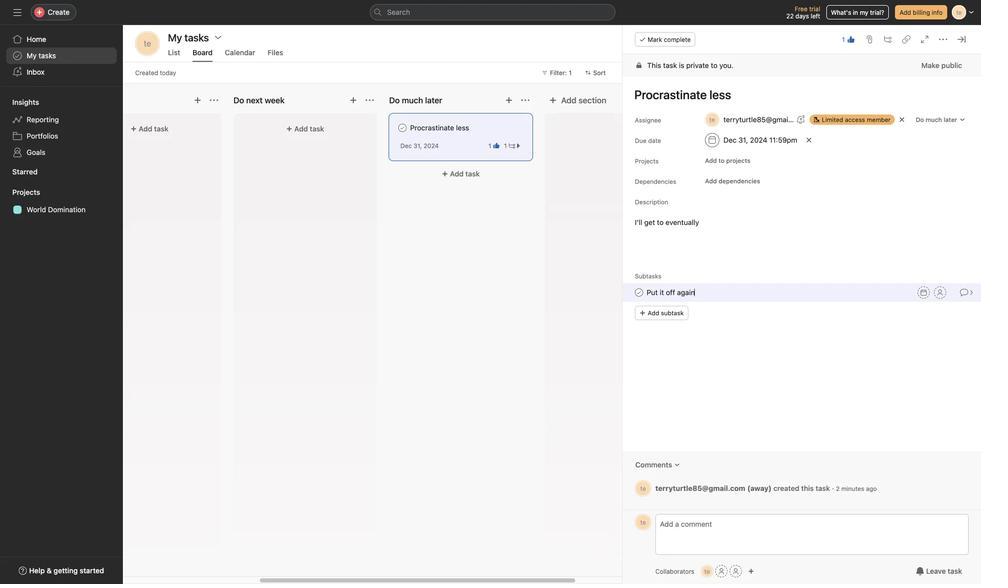 Task type: locate. For each thing, give the bounding box(es) containing it.
31, down procrastinate
[[414, 142, 422, 150]]

completed checkbox down subtasks
[[633, 287, 645, 299]]

tasks
[[39, 51, 56, 60]]

add billing info
[[900, 9, 943, 16]]

reporting
[[27, 116, 59, 124]]

leave task button
[[910, 563, 969, 581]]

terryturtle85@gmail.com up dec 31, 2024 11:59pm at the right
[[724, 116, 806, 124]]

calendar link
[[225, 48, 255, 62]]

add task button for add task icon
[[240, 120, 371, 138]]

31, up the projects
[[739, 136, 748, 144]]

add dependencies
[[705, 178, 761, 185]]

copy task link image
[[903, 35, 911, 44]]

add task image
[[349, 96, 358, 104]]

do left much later
[[389, 96, 400, 105]]

task inside button
[[948, 568, 963, 576]]

dec up add to projects button
[[724, 136, 737, 144]]

global element
[[0, 25, 123, 87]]

get
[[644, 218, 655, 227]]

do inside dropdown button
[[916, 116, 924, 123]]

te button
[[135, 31, 160, 56], [635, 481, 652, 497], [635, 515, 652, 531], [701, 566, 714, 578]]

remove assignee image
[[899, 117, 905, 123]]

1
[[842, 36, 845, 43], [569, 69, 572, 76], [489, 142, 491, 150], [504, 142, 507, 150]]

do left the next week
[[234, 96, 244, 105]]

add subtask button
[[635, 306, 689, 321]]

0 horizontal spatial add task image
[[194, 96, 202, 104]]

starred button
[[0, 167, 38, 177]]

to left the projects
[[719, 157, 725, 164]]

what's
[[831, 9, 852, 16]]

add task
[[139, 125, 169, 133], [294, 125, 324, 133], [450, 170, 480, 178]]

private
[[687, 61, 709, 70]]

terryturtle85@gmail.com
[[724, 116, 806, 124], [656, 485, 746, 493]]

completed image
[[633, 287, 645, 299]]

31, inside dropdown button
[[739, 136, 748, 144]]

billing
[[913, 9, 930, 16]]

goals link
[[6, 144, 117, 161]]

to
[[711, 61, 718, 70], [719, 157, 725, 164], [657, 218, 664, 227]]

dec for dec 31, 2024
[[401, 142, 412, 150]]

dec 31, 2024 11:59pm button
[[701, 131, 802, 150]]

filter: 1 button
[[537, 66, 577, 80]]

add subtask
[[648, 310, 684, 317]]

more section actions image for do next week
[[366, 96, 374, 104]]

0 horizontal spatial more section actions image
[[210, 96, 218, 104]]

add subtask image
[[884, 35, 892, 44]]

2 horizontal spatial to
[[719, 157, 725, 164]]

projects down due date at right top
[[635, 158, 659, 165]]

filter: 1
[[550, 69, 572, 76]]

today
[[160, 69, 176, 76]]

date
[[648, 137, 661, 144]]

1 vertical spatial completed checkbox
[[633, 287, 645, 299]]

more section actions image
[[210, 96, 218, 104], [366, 96, 374, 104], [521, 96, 530, 104]]

main content containing this task is private to you.
[[623, 54, 981, 510]]

31, for dec 31, 2024
[[414, 142, 422, 150]]

2024 inside dropdown button
[[750, 136, 768, 144]]

1 vertical spatial projects
[[12, 188, 40, 197]]

te
[[144, 39, 151, 48], [641, 486, 646, 493], [641, 519, 646, 527], [705, 569, 710, 576]]

0 horizontal spatial completed checkbox
[[396, 122, 409, 134]]

task
[[663, 61, 677, 70], [154, 125, 169, 133], [310, 125, 324, 133], [466, 170, 480, 178], [816, 485, 830, 493], [948, 568, 963, 576]]

insights button
[[0, 97, 39, 108]]

completed checkbox up 'dec 31, 2024' 'button'
[[396, 122, 409, 134]]

description
[[635, 199, 668, 206]]

list
[[168, 48, 180, 57]]

assignee
[[635, 117, 662, 124]]

terryturtle85@gmail.com down comments popup button
[[656, 485, 746, 493]]

2024 down terryturtle85@gmail.com dropdown button
[[750, 136, 768, 144]]

collaborators
[[656, 569, 695, 576]]

te inside main content
[[641, 486, 646, 493]]

0 vertical spatial to
[[711, 61, 718, 70]]

to right get
[[657, 218, 664, 227]]

world
[[27, 206, 46, 214]]

2 add task image from the left
[[505, 96, 513, 104]]

projects up world
[[12, 188, 40, 197]]

limited access member
[[822, 116, 891, 123]]

Task Name text field
[[628, 83, 969, 107]]

0 horizontal spatial dec
[[401, 142, 412, 150]]

2 horizontal spatial more section actions image
[[521, 96, 530, 104]]

dec 31, 2024 11:59pm
[[724, 136, 798, 144]]

1 horizontal spatial add task button
[[240, 120, 371, 138]]

0 horizontal spatial do
[[234, 96, 244, 105]]

home link
[[6, 31, 117, 48]]

you.
[[720, 61, 734, 70]]

0 horizontal spatial 31,
[[414, 142, 422, 150]]

2024 down procrastinate
[[424, 142, 439, 150]]

mark
[[648, 36, 662, 43]]

Task Name text field
[[647, 287, 695, 299]]

1 horizontal spatial more section actions image
[[366, 96, 374, 104]]

make
[[922, 61, 940, 70]]

main content
[[623, 54, 981, 510]]

1 vertical spatial to
[[719, 157, 725, 164]]

dec inside dec 31, 2024 11:59pm dropdown button
[[724, 136, 737, 144]]

1 horizontal spatial add task
[[294, 125, 324, 133]]

1 inside procrastinate less dialog
[[842, 36, 845, 43]]

more actions for this task image
[[939, 35, 948, 44]]

add dependencies button
[[701, 174, 765, 189]]

0 horizontal spatial to
[[657, 218, 664, 227]]

dec down completed image on the top left of the page
[[401, 142, 412, 150]]

0 horizontal spatial 2024
[[424, 142, 439, 150]]

info
[[932, 9, 943, 16]]

1 more section actions image from the left
[[210, 96, 218, 104]]

what's in my trial?
[[831, 9, 885, 16]]

this
[[647, 61, 661, 70]]

dec
[[724, 136, 737, 144], [401, 142, 412, 150]]

1 horizontal spatial add task image
[[505, 96, 513, 104]]

0 horizontal spatial add task button
[[84, 120, 215, 138]]

0 horizontal spatial projects
[[12, 188, 40, 197]]

search button
[[370, 4, 616, 20]]

goals
[[27, 148, 45, 157]]

world domination
[[27, 206, 86, 214]]

portfolios link
[[6, 128, 117, 144]]

0 vertical spatial projects
[[635, 158, 659, 165]]

add task button
[[84, 120, 215, 138], [240, 120, 371, 138], [389, 165, 533, 183]]

1 horizontal spatial projects
[[635, 158, 659, 165]]

projects element
[[0, 183, 123, 220]]

do left much
[[916, 116, 924, 123]]

show options image
[[214, 33, 222, 41]]

terryturtle85@gmail.com for terryturtle85@gmail.com
[[724, 116, 806, 124]]

dependencies
[[635, 178, 677, 185]]

1 button
[[839, 32, 859, 47], [487, 141, 502, 151], [502, 141, 524, 151]]

do much later
[[389, 96, 442, 105]]

add task image
[[194, 96, 202, 104], [505, 96, 513, 104]]

terryturtle85@gmail.com for terryturtle85@gmail.com (away) created this task · 2 minutes ago
[[656, 485, 746, 493]]

1 horizontal spatial 31,
[[739, 136, 748, 144]]

do much later button
[[912, 113, 970, 127]]

next week
[[246, 96, 285, 105]]

to left you.
[[711, 61, 718, 70]]

1 button for 'dec 31, 2024' 'button'
[[487, 141, 502, 151]]

ago
[[866, 486, 877, 493]]

terryturtle85@gmail.com inside dropdown button
[[724, 116, 806, 124]]

domination
[[48, 206, 86, 214]]

Completed checkbox
[[396, 122, 409, 134], [633, 287, 645, 299]]

1 horizontal spatial completed checkbox
[[633, 287, 645, 299]]

create button
[[31, 4, 76, 20]]

2024
[[750, 136, 768, 144], [424, 142, 439, 150]]

projects
[[635, 158, 659, 165], [12, 188, 40, 197]]

terryturtle85@gmail.com link
[[656, 485, 746, 493]]

dec 31, 2024 button
[[401, 142, 439, 150]]

do for do much later
[[389, 96, 400, 105]]

2 horizontal spatial do
[[916, 116, 924, 123]]

world domination link
[[6, 202, 117, 218]]

do next week
[[234, 96, 285, 105]]

1 horizontal spatial do
[[389, 96, 400, 105]]

3 more section actions image from the left
[[521, 96, 530, 104]]

2 more section actions image from the left
[[366, 96, 374, 104]]

i'll get to eventually
[[635, 218, 699, 227]]

i'll
[[635, 218, 643, 227]]

0 vertical spatial terryturtle85@gmail.com
[[724, 116, 806, 124]]

terryturtle85@gmail.com button
[[701, 111, 810, 129]]

1 horizontal spatial to
[[711, 61, 718, 70]]

search list box
[[370, 4, 616, 20]]

&
[[47, 567, 52, 576]]

my
[[860, 9, 869, 16]]

insights element
[[0, 93, 123, 163]]

make public button
[[915, 56, 969, 75]]

1 horizontal spatial 2024
[[750, 136, 768, 144]]

due date
[[635, 137, 661, 144]]

0 horizontal spatial add task
[[139, 125, 169, 133]]

1 add task image from the left
[[194, 96, 202, 104]]

1 horizontal spatial dec
[[724, 136, 737, 144]]

1 vertical spatial terryturtle85@gmail.com
[[656, 485, 746, 493]]

add billing info button
[[895, 5, 948, 19]]



Task type: vqa. For each thing, say whether or not it's contained in the screenshot.
the Close this dialog icon
no



Task type: describe. For each thing, give the bounding box(es) containing it.
leave task
[[927, 568, 963, 576]]

much
[[926, 116, 942, 123]]

trial
[[810, 5, 821, 12]]

search
[[387, 8, 410, 16]]

close details image
[[958, 35, 966, 44]]

1 inside filter: 1 dropdown button
[[569, 69, 572, 76]]

board
[[193, 48, 213, 57]]

insights
[[12, 98, 39, 107]]

section
[[579, 96, 607, 105]]

add task for add task icon
[[294, 125, 324, 133]]

make public
[[922, 61, 963, 70]]

created today
[[135, 69, 176, 76]]

completed image
[[396, 122, 409, 134]]

dependencies
[[719, 178, 761, 185]]

help & getting started button
[[12, 562, 111, 581]]

complete
[[664, 36, 691, 43]]

started
[[80, 567, 104, 576]]

2 horizontal spatial add task button
[[389, 165, 533, 183]]

home
[[27, 35, 46, 44]]

what's in my trial? button
[[827, 5, 889, 19]]

my tasks
[[168, 31, 209, 43]]

1 button for the mark complete button
[[839, 32, 859, 47]]

0 vertical spatial completed checkbox
[[396, 122, 409, 134]]

procrastinate less
[[410, 124, 469, 132]]

to inside button
[[719, 157, 725, 164]]

procrastinate less dialog
[[623, 25, 981, 585]]

add task button for 1st 'more section actions' image from the left
[[84, 120, 215, 138]]

created
[[774, 485, 800, 493]]

sort button
[[581, 66, 611, 80]]

do for do next week
[[234, 96, 244, 105]]

files
[[268, 48, 283, 57]]

minutes
[[842, 486, 865, 493]]

full screen image
[[921, 35, 929, 44]]

do for do much later
[[916, 116, 924, 123]]

add inside button
[[705, 157, 717, 164]]

days
[[796, 12, 809, 19]]

add task for 1st 'more section actions' image from the left
[[139, 125, 169, 133]]

sort
[[593, 69, 606, 76]]

inbox link
[[6, 64, 117, 80]]

projects inside projects dropdown button
[[12, 188, 40, 197]]

2 horizontal spatial add task
[[450, 170, 480, 178]]

board link
[[193, 48, 213, 62]]

inbox
[[27, 68, 45, 76]]

free
[[795, 5, 808, 12]]

trial?
[[870, 9, 885, 16]]

(away)
[[748, 485, 772, 493]]

calendar
[[225, 48, 255, 57]]

getting
[[54, 567, 78, 576]]

2
[[836, 486, 840, 493]]

projects button
[[0, 187, 40, 198]]

filter:
[[550, 69, 567, 76]]

completed checkbox inside procrastinate less dialog
[[633, 287, 645, 299]]

2024 for dec 31, 2024
[[424, 142, 439, 150]]

add to projects button
[[701, 154, 755, 168]]

public
[[942, 61, 963, 70]]

my
[[27, 51, 37, 60]]

leave
[[927, 568, 946, 576]]

reporting link
[[6, 112, 117, 128]]

dec 31, 2024
[[401, 142, 439, 150]]

subtasks
[[635, 273, 662, 280]]

due
[[635, 137, 647, 144]]

2024 for dec 31, 2024 11:59pm
[[750, 136, 768, 144]]

dec for dec 31, 2024 11:59pm
[[724, 136, 737, 144]]

31, for dec 31, 2024 11:59pm
[[739, 136, 748, 144]]

left
[[811, 12, 821, 19]]

attachments: add a file to this task, procrastinate less image
[[866, 35, 874, 44]]

procrastinate
[[410, 124, 454, 132]]

·
[[832, 485, 834, 493]]

11:59pm
[[770, 136, 798, 144]]

clear due date image
[[806, 137, 812, 143]]

limited
[[822, 116, 844, 123]]

created
[[135, 69, 158, 76]]

this task is private to you.
[[647, 61, 734, 70]]

free trial 22 days left
[[787, 5, 821, 19]]

more section actions image for do much later
[[521, 96, 530, 104]]

hide sidebar image
[[13, 8, 22, 16]]

help
[[29, 567, 45, 576]]

subtask
[[661, 310, 684, 317]]

add or remove collaborators image
[[748, 569, 755, 575]]

2 vertical spatial to
[[657, 218, 664, 227]]

is
[[679, 61, 685, 70]]

files link
[[268, 48, 283, 62]]

list link
[[168, 48, 180, 62]]

projects inside main content
[[635, 158, 659, 165]]

add section button
[[545, 91, 611, 110]]

create
[[48, 8, 70, 16]]

22
[[787, 12, 794, 19]]

later
[[944, 116, 958, 123]]

add to projects
[[705, 157, 751, 164]]

member
[[867, 116, 891, 123]]

add section
[[561, 96, 607, 105]]

help & getting started
[[29, 567, 104, 576]]

comments
[[636, 461, 672, 470]]



